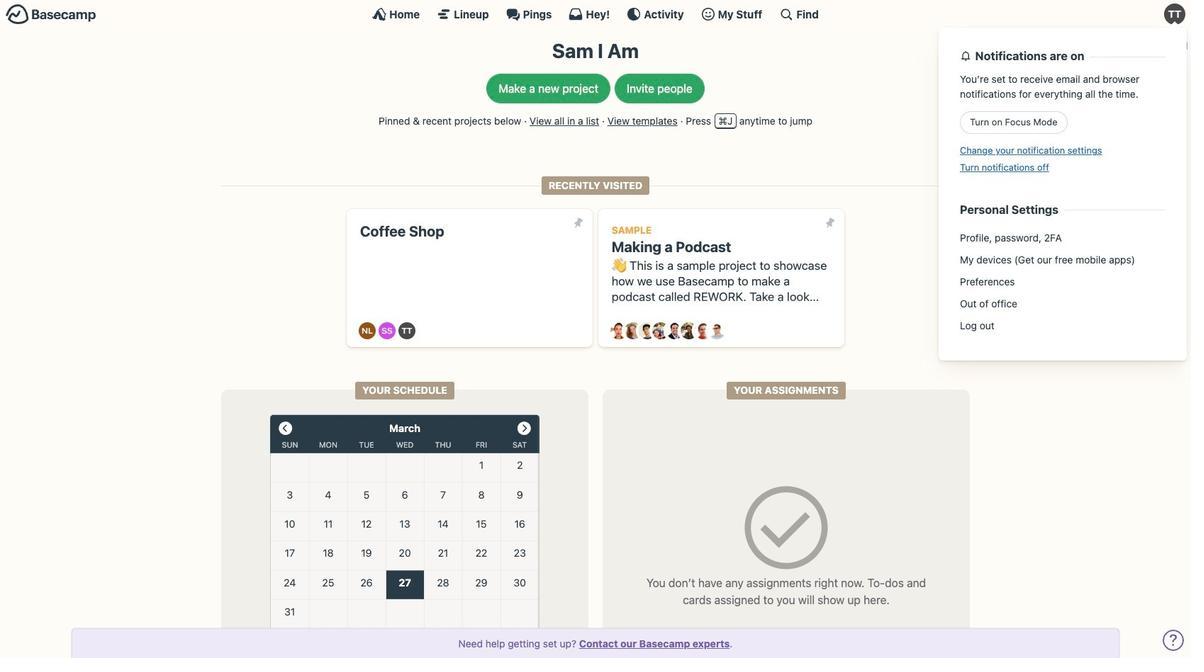 Task type: vqa. For each thing, say whether or not it's contained in the screenshot.
Pings
no



Task type: locate. For each thing, give the bounding box(es) containing it.
terry turtle image inside main element
[[1165, 4, 1186, 25]]

0 vertical spatial terry turtle image
[[1165, 4, 1186, 25]]

nicole katz image
[[681, 323, 698, 340]]

1 horizontal spatial terry turtle image
[[1165, 4, 1186, 25]]

0 horizontal spatial terry turtle image
[[399, 323, 416, 340]]

steve marsh image
[[695, 323, 712, 340]]

cheryl walters image
[[625, 323, 642, 340]]

main element
[[0, 0, 1192, 361]]

jared davis image
[[639, 323, 656, 340]]

josh fiske image
[[667, 323, 684, 340]]

terry turtle image
[[1165, 4, 1186, 25], [399, 323, 416, 340]]



Task type: describe. For each thing, give the bounding box(es) containing it.
sarah silvers image
[[379, 323, 396, 340]]

keyboard shortcut: ⌘ + / image
[[780, 7, 794, 21]]

victor cooper image
[[709, 323, 726, 340]]

natalie lubich image
[[359, 323, 376, 340]]

jennifer young image
[[653, 323, 670, 340]]

annie bryan image
[[611, 323, 628, 340]]

switch accounts image
[[6, 4, 96, 26]]

1 vertical spatial terry turtle image
[[399, 323, 416, 340]]



